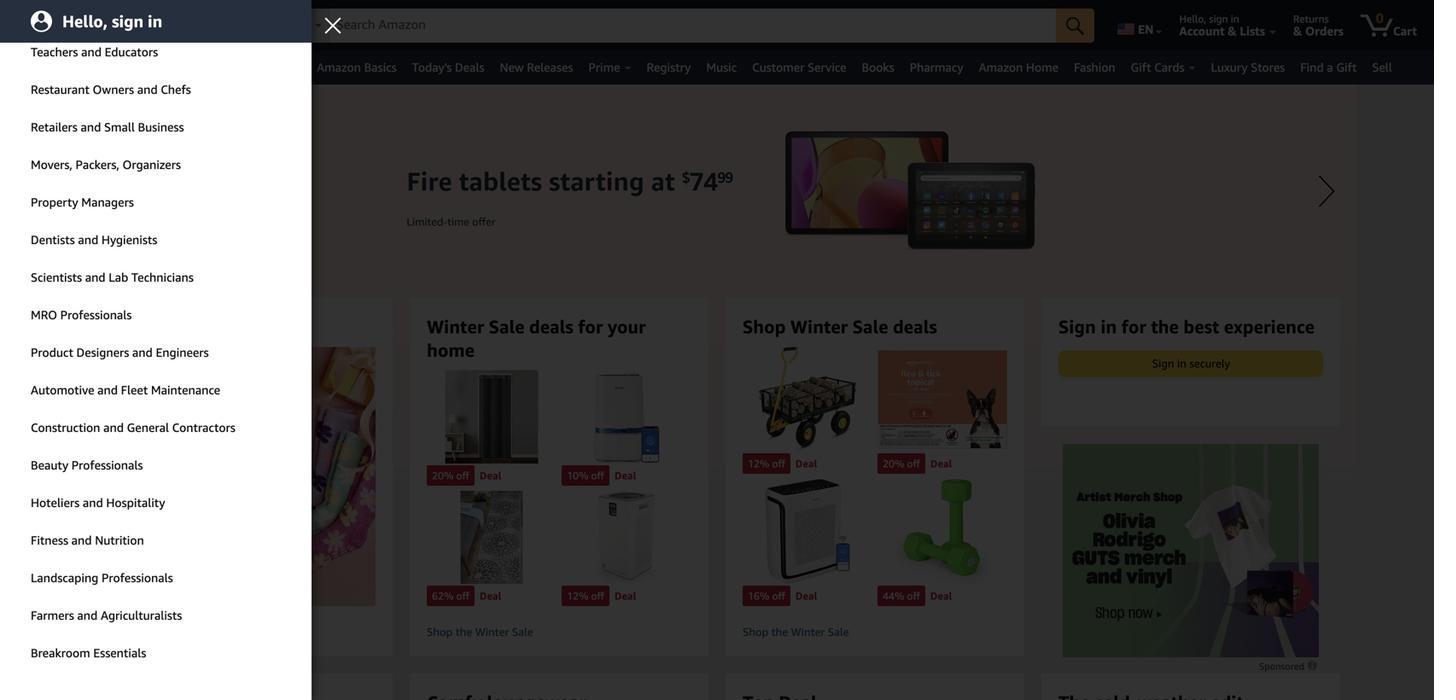 Task type: vqa. For each thing, say whether or not it's contained in the screenshot.
$ 17 31
no



Task type: describe. For each thing, give the bounding box(es) containing it.
hoteliers and hospitality
[[31, 496, 165, 510]]

amazon image
[[15, 15, 98, 41]]

amazon basics
[[317, 60, 397, 74]]

teachers and educators
[[31, 45, 158, 59]]

scientists
[[31, 270, 82, 284]]

sponsored
[[1259, 661, 1307, 672]]

account
[[1180, 24, 1225, 38]]

44% off
[[883, 590, 920, 602]]

mahwah
[[193, 13, 232, 25]]

update
[[131, 24, 172, 38]]

deals inside winter sale deals for your home
[[529, 316, 574, 337]]

off for levoit air purifiers for home large room up to 1900 ft² in 1 hr with washable filters, air quality monitor, smart wifi, hepa filter captures allergies, pet hair, smoke, pollen in bedroom, vital 200s image on the right bottom of page
[[772, 590, 785, 602]]

registry link
[[639, 56, 699, 79]]

off for levoit 4l smart cool mist humidifier for home bedroom with essential oils, customize humidity for baby & plants, app & voice control, schedule, timer, last up to 40hrs, whisper quiet, handle design image
[[591, 469, 604, 481]]

sell link
[[1365, 56, 1400, 79]]

hoteliers
[[31, 496, 80, 510]]

restaurant owners and chefs
[[31, 82, 191, 96]]

shop winter sale deals image
[[82, 347, 405, 606]]

off for joydeco door curtain closet door, closet curtain for open closet, closet curtains for bedroom closet door, door curtains for doorways privacy bedroom(40wx78l) image at bottom left
[[456, 469, 470, 481]]

deal for levoit air purifiers for home large room up to 1900 ft² in 1 hr with washable filters, air quality monitor, smart wifi, hepa filter captures allergies, pet hair, smoke, pollen in bedroom, vital 200s image on the right bottom of page
[[796, 590, 817, 602]]

and for lab
[[85, 270, 106, 284]]

and for general
[[103, 421, 124, 435]]

nutrition
[[95, 533, 144, 547]]

mro professionals link
[[0, 297, 312, 333]]

and for nutrition
[[71, 533, 92, 547]]

beauty professionals
[[31, 458, 143, 472]]

stores
[[1251, 60, 1285, 74]]

hospitality
[[106, 496, 165, 510]]

fleet
[[121, 383, 148, 397]]

a
[[1327, 60, 1334, 74]]

sale inside winter sale deals for your home
[[489, 316, 525, 337]]

lab
[[109, 270, 128, 284]]

basics
[[364, 60, 397, 74]]

fitness and nutrition
[[31, 533, 144, 547]]

cart
[[1393, 24, 1417, 38]]

home
[[427, 339, 475, 361]]

hello, inside navigation navigation
[[1180, 13, 1207, 25]]

and for hospitality
[[83, 496, 103, 510]]

amazon for amazon basics
[[317, 60, 361, 74]]

hygienists
[[102, 233, 157, 247]]

delivering to mahwah 07430 update location
[[131, 13, 265, 38]]

managers
[[81, 195, 134, 209]]

music link
[[699, 56, 745, 79]]

landscaping
[[31, 571, 98, 585]]

sign in securely
[[1152, 357, 1231, 370]]

levoit air purifiers for home large room up to 1900 ft² in 1 hr with washable filters, air quality monitor, smart wifi, hepa filter captures allergies, pet hair, smoke, pollen in bedroom, vital 200s image
[[743, 479, 873, 584]]

customer service
[[752, 60, 847, 74]]

returns & orders
[[1294, 13, 1344, 38]]

1 deals from the left
[[261, 316, 306, 337]]

amazon basics link
[[309, 56, 404, 79]]

deal for rugshop modern floral circles design for living room,bedroom,home office,kitchen non shedding runner rug 2' x 7' 2" gray image
[[480, 590, 502, 602]]

technicians
[[131, 270, 194, 284]]

product
[[31, 345, 73, 359]]

agriculturalists
[[101, 608, 182, 622]]

orders
[[1306, 24, 1344, 38]]

off for cap barbell neoprene dumbbell weights, 8 lb pair, shamrock image
[[907, 590, 920, 602]]

dentists and hygienists
[[31, 233, 157, 247]]

construction
[[31, 421, 100, 435]]

sponsored link
[[1259, 658, 1319, 675]]

amazon home link
[[971, 56, 1067, 79]]

shop the winter sale for shop winter sale deals
[[743, 626, 849, 639]]

location
[[175, 24, 220, 38]]

breakroom essentials
[[31, 646, 146, 660]]

prime link
[[581, 56, 639, 79]]

product designers and engineers link
[[0, 335, 312, 371]]

sign for sign in securely
[[1152, 357, 1175, 370]]

experience
[[1224, 316, 1315, 337]]

rugshop modern floral circles design for living room,bedroom,home office,kitchen non shedding runner rug 2' x 7' 2" gray image
[[427, 491, 557, 584]]

20% off for amazon basics flea and tick topical treatment for small dogs (5 -22 pounds), 6 count (previously solimo) image
[[883, 458, 920, 470]]

engineers
[[156, 345, 209, 359]]

hello, sign in link
[[0, 0, 312, 43]]

maintenance
[[151, 383, 220, 397]]

hello, sign in inside the hello, sign in link
[[62, 12, 162, 31]]

educators
[[105, 45, 158, 59]]

professionals for mro professionals
[[60, 308, 132, 322]]

customer
[[752, 60, 805, 74]]

deal for levoit 4l smart cool mist humidifier for home bedroom with essential oils, customize humidity for baby & plants, app & voice control, schedule, timer, last up to 40hrs, whisper quiet, handle design image
[[615, 469, 636, 481]]

sign inside navigation navigation
[[1209, 13, 1228, 25]]

gift cards
[[1131, 60, 1185, 74]]

registry
[[647, 60, 691, 74]]

en link
[[1108, 4, 1170, 47]]

joydeco door curtain closet door, closet curtain for open closet, closet curtains for bedroom closet door, door curtains for doorways privacy bedroom(40wx78l) image
[[427, 370, 557, 463]]

today's deals
[[412, 60, 485, 74]]

2 horizontal spatial the
[[1151, 316, 1179, 337]]

scientists and lab technicians
[[31, 270, 194, 284]]

deal for amazon basics flea and tick topical treatment for small dogs (5 -22 pounds), 6 count (previously solimo) image
[[931, 458, 952, 470]]

beauty
[[31, 458, 68, 472]]

fashion
[[1074, 60, 1116, 74]]

best
[[1184, 316, 1220, 337]]

winter sale deals for your home
[[427, 316, 646, 361]]

2 shop winter sale deals from the left
[[743, 316, 937, 337]]

amazon for amazon home
[[979, 60, 1023, 74]]

deal for joydeco door curtain closet door, closet curtain for open closet, closet curtains for bedroom closet door, door curtains for doorways privacy bedroom(40wx78l) image at bottom left
[[480, 469, 502, 481]]

professionals for landscaping professionals
[[102, 571, 173, 585]]

12% for kenmore pm3020 air purifiers with h13 true hepa filter, covers up to 1500 sq.foot, 24db silentclean 3-stage hepa filtration system, 5 speeds for home large room, kitchens & bedroom image
[[567, 590, 589, 602]]

contractors
[[172, 421, 235, 435]]

product designers and engineers
[[31, 345, 209, 359]]

securely
[[1190, 357, 1231, 370]]

2 gift from the left
[[1337, 60, 1357, 74]]

landscaping professionals
[[31, 571, 173, 585]]

0 horizontal spatial hello,
[[62, 12, 108, 31]]

fire tablets starting at $74.99. limited-time offer. image
[[77, 85, 1358, 597]]

sign in for the best experience
[[1059, 316, 1315, 337]]

12% off for kenmore pm3020 air purifiers with h13 true hepa filter, covers up to 1500 sq.foot, 24db silentclean 3-stage hepa filtration system, 5 speeds for home large room, kitchens & bedroom image
[[567, 590, 604, 602]]

music
[[706, 60, 737, 74]]

none search field inside navigation navigation
[[285, 9, 1095, 44]]

chefs
[[161, 82, 191, 96]]

luxury stores link
[[1204, 56, 1293, 79]]

in inside navigation navigation
[[1231, 13, 1240, 25]]

none submit inside navigation navigation
[[1056, 9, 1095, 43]]

the for winter sale deals for your home
[[456, 626, 472, 639]]

shop the winter sale link for winter sale deals for your home
[[427, 625, 692, 640]]

account & lists
[[1180, 24, 1265, 38]]

dentists and hygienists link
[[0, 222, 312, 258]]

new
[[500, 60, 524, 74]]

12% for vevor steel garden cart, heavy duty 900 lbs capacity, with removable mesh sides to convert into flatbed, utility metal wagon with 180° rotating handle and 10 in tires, perfect for farm, yard 'image'
[[748, 458, 770, 470]]

professionals for beauty professionals
[[72, 458, 143, 472]]

new releases link
[[492, 56, 581, 79]]

returns
[[1294, 13, 1329, 25]]



Task type: locate. For each thing, give the bounding box(es) containing it.
and inside dentists and hygienists link
[[78, 233, 98, 247]]

and for hygienists
[[78, 233, 98, 247]]

sign left lists
[[1209, 13, 1228, 25]]

1 horizontal spatial hello, sign in
[[1180, 13, 1240, 25]]

1 horizontal spatial 20%
[[883, 458, 905, 470]]

2 shop the winter sale from the left
[[743, 626, 849, 639]]

essentials
[[93, 646, 146, 660]]

16% off
[[748, 590, 785, 602]]

deal for cap barbell neoprene dumbbell weights, 8 lb pair, shamrock image
[[931, 590, 952, 602]]

0 vertical spatial professionals
[[60, 308, 132, 322]]

20% for amazon basics flea and tick topical treatment for small dogs (5 -22 pounds), 6 count (previously solimo) image
[[883, 458, 905, 470]]

the down 16% off at the right bottom
[[772, 626, 788, 639]]

12%
[[748, 458, 770, 470], [567, 590, 589, 602]]

2 amazon from the left
[[979, 60, 1023, 74]]

breakroom
[[31, 646, 90, 660]]

luxury
[[1211, 60, 1248, 74]]

and inside automotive and fleet maintenance link
[[97, 383, 118, 397]]

main content containing shop winter sale deals
[[0, 85, 1434, 700]]

breakroom essentials link
[[0, 635, 312, 671]]

0 horizontal spatial 20% off
[[432, 469, 470, 481]]

1 amazon from the left
[[317, 60, 361, 74]]

sign up educators
[[112, 12, 144, 31]]

and up fleet
[[132, 345, 153, 359]]

property
[[31, 195, 78, 209]]

shop up product designers and engineers
[[111, 316, 154, 337]]

amazon inside 'link'
[[979, 60, 1023, 74]]

and for fleet
[[97, 383, 118, 397]]

hello, sign in left lists
[[1180, 13, 1240, 25]]

0 horizontal spatial 12% off
[[567, 590, 604, 602]]

restaurant
[[31, 82, 90, 96]]

sell
[[1373, 60, 1393, 74]]

&
[[1228, 24, 1237, 38], [1294, 24, 1303, 38]]

shop the winter sale link for shop winter sale deals
[[743, 625, 1008, 640]]

and right the farmers
[[77, 608, 98, 622]]

deal right 62% off
[[480, 590, 502, 602]]

1 & from the left
[[1228, 24, 1237, 38]]

deal
[[796, 458, 817, 470], [931, 458, 952, 470], [480, 469, 502, 481], [615, 469, 636, 481], [480, 590, 502, 602], [615, 590, 636, 602], [796, 590, 817, 602], [931, 590, 952, 602]]

1 vertical spatial 12% off
[[567, 590, 604, 602]]

retailers and small business link
[[0, 109, 312, 145]]

0 vertical spatial 12% off
[[748, 458, 785, 470]]

off for kenmore pm3020 air purifiers with h13 true hepa filter, covers up to 1500 sq.foot, 24db silentclean 3-stage hepa filtration system, 5 speeds for home large room, kitchens & bedroom image
[[591, 590, 604, 602]]

navigation navigation
[[0, 0, 1434, 85]]

open menu image
[[17, 62, 32, 74]]

12% off down vevor steel garden cart, heavy duty 900 lbs capacity, with removable mesh sides to convert into flatbed, utility metal wagon with 180° rotating handle and 10 in tires, perfect for farm, yard 'image'
[[748, 458, 785, 470]]

sponsored ad element
[[1063, 444, 1319, 657]]

12% off down kenmore pm3020 air purifiers with h13 true hepa filter, covers up to 1500 sq.foot, 24db silentclean 3-stage hepa filtration system, 5 speeds for home large room, kitchens & bedroom image
[[567, 590, 604, 602]]

1 horizontal spatial the
[[772, 626, 788, 639]]

movers,
[[31, 158, 72, 172]]

1 horizontal spatial amazon
[[979, 60, 1023, 74]]

1 vertical spatial professionals
[[72, 458, 143, 472]]

the for shop winter sale deals
[[772, 626, 788, 639]]

professionals up 'agriculturalists'
[[102, 571, 173, 585]]

organizers
[[123, 158, 181, 172]]

and left lab
[[85, 270, 106, 284]]

mro professionals
[[31, 308, 132, 322]]

1 horizontal spatial 12%
[[748, 458, 770, 470]]

0 horizontal spatial for
[[578, 316, 603, 337]]

restaurant owners and chefs link
[[0, 72, 312, 108]]

2 shop the winter sale link from the left
[[743, 625, 1008, 640]]

kenmore pm3020 air purifiers with h13 true hepa filter, covers up to 1500 sq.foot, 24db silentclean 3-stage hepa filtration system, 5 speeds for home large room, kitchens & bedroom image
[[562, 491, 692, 584]]

20% off
[[883, 458, 920, 470], [432, 469, 470, 481]]

gift cards link
[[1123, 56, 1204, 79]]

pharmacy
[[910, 60, 964, 74]]

2 & from the left
[[1294, 24, 1303, 38]]

0 horizontal spatial 12%
[[567, 590, 589, 602]]

teachers and educators link
[[0, 34, 312, 70]]

retailers
[[31, 120, 78, 134]]

1 vertical spatial 12%
[[567, 590, 589, 602]]

fitness
[[31, 533, 68, 547]]

packers,
[[76, 158, 119, 172]]

1 horizontal spatial shop the winter sale link
[[743, 625, 1008, 640]]

professionals up hoteliers and hospitality
[[72, 458, 143, 472]]

farmers and agriculturalists link
[[0, 598, 312, 634]]

10% off
[[567, 469, 604, 481]]

and left fleet
[[97, 383, 118, 397]]

& left lists
[[1228, 24, 1237, 38]]

1 shop winter sale deals from the left
[[111, 316, 306, 337]]

off down joydeco door curtain closet door, closet curtain for open closet, closet curtains for bedroom closet door, door curtains for doorways privacy bedroom(40wx78l) image at bottom left
[[456, 469, 470, 481]]

0 vertical spatial sign
[[1059, 316, 1096, 337]]

find a gift link
[[1293, 56, 1365, 79]]

winter inside winter sale deals for your home
[[427, 316, 484, 337]]

amazon basics flea and tick topical treatment for small dogs (5 -22 pounds), 6 count (previously solimo) image
[[878, 347, 1008, 452]]

deal right 44% off
[[931, 590, 952, 602]]

20% down amazon basics flea and tick topical treatment for small dogs (5 -22 pounds), 6 count (previously solimo) image
[[883, 458, 905, 470]]

deal down joydeco door curtain closet door, closet curtain for open closet, closet curtains for bedroom closet door, door curtains for doorways privacy bedroom(40wx78l) image at bottom left
[[480, 469, 502, 481]]

shop down "16%"
[[743, 626, 769, 639]]

2 deals from the left
[[529, 316, 574, 337]]

0 horizontal spatial the
[[456, 626, 472, 639]]

and for agriculturalists
[[77, 608, 98, 622]]

2 vertical spatial professionals
[[102, 571, 173, 585]]

1 horizontal spatial gift
[[1337, 60, 1357, 74]]

hello, right en
[[1180, 13, 1207, 25]]

0 horizontal spatial gift
[[1131, 60, 1152, 74]]

professionals up designers
[[60, 308, 132, 322]]

sign for sign in for the best experience
[[1059, 316, 1096, 337]]

20% off down amazon basics flea and tick topical treatment for small dogs (5 -22 pounds), 6 count (previously solimo) image
[[883, 458, 920, 470]]

professionals
[[60, 308, 132, 322], [72, 458, 143, 472], [102, 571, 173, 585]]

shop winter sale deals up vevor steel garden cart, heavy duty 900 lbs capacity, with removable mesh sides to convert into flatbed, utility metal wagon with 180° rotating handle and 10 in tires, perfect for farm, yard 'image'
[[743, 316, 937, 337]]

44%
[[883, 590, 905, 602]]

gift left the cards
[[1131, 60, 1152, 74]]

07430
[[235, 13, 265, 25]]

20% down joydeco door curtain closet door, closet curtain for open closet, closet curtains for bedroom closet door, door curtains for doorways privacy bedroom(40wx78l) image at bottom left
[[432, 469, 454, 481]]

releases
[[527, 60, 573, 74]]

1 horizontal spatial sign
[[1209, 13, 1228, 25]]

hello, sign in inside navigation navigation
[[1180, 13, 1240, 25]]

shop
[[111, 316, 154, 337], [743, 316, 786, 337], [427, 626, 453, 639], [743, 626, 769, 639]]

0 horizontal spatial shop winter sale deals
[[111, 316, 306, 337]]

None search field
[[285, 9, 1095, 44]]

leave feedback on sponsored ad element
[[1259, 661, 1319, 672]]

0 horizontal spatial deals
[[261, 316, 306, 337]]

construction and general contractors
[[31, 421, 235, 435]]

3 deals from the left
[[893, 316, 937, 337]]

off down vevor steel garden cart, heavy duty 900 lbs capacity, with removable mesh sides to convert into flatbed, utility metal wagon with 180° rotating handle and 10 in tires, perfect for farm, yard 'image'
[[772, 458, 785, 470]]

shop up vevor steel garden cart, heavy duty 900 lbs capacity, with removable mesh sides to convert into flatbed, utility metal wagon with 180° rotating handle and 10 in tires, perfect for farm, yard 'image'
[[743, 316, 786, 337]]

0 horizontal spatial &
[[1228, 24, 1237, 38]]

business
[[138, 120, 184, 134]]

and inside product designers and engineers link
[[132, 345, 153, 359]]

1 vertical spatial sign
[[1152, 357, 1175, 370]]

deals
[[455, 60, 485, 74]]

1 horizontal spatial for
[[1122, 316, 1147, 337]]

and for educators
[[81, 45, 102, 59]]

property managers
[[31, 195, 134, 209]]

and inside 'restaurant owners and chefs' link
[[137, 82, 158, 96]]

teachers
[[31, 45, 78, 59]]

0 horizontal spatial amazon
[[317, 60, 361, 74]]

small
[[104, 120, 135, 134]]

0 horizontal spatial 20%
[[432, 469, 454, 481]]

amazon left home
[[979, 60, 1023, 74]]

& for returns
[[1294, 24, 1303, 38]]

construction and general contractors link
[[0, 410, 312, 446]]

for inside winter sale deals for your home
[[578, 316, 603, 337]]

and left small
[[81, 120, 101, 134]]

20% off down joydeco door curtain closet door, closet curtain for open closet, closet curtains for bedroom closet door, door curtains for doorways privacy bedroom(40wx78l) image at bottom left
[[432, 469, 470, 481]]

and inside construction and general contractors link
[[103, 421, 124, 435]]

deal right 10% off
[[615, 469, 636, 481]]

farmers and agriculturalists
[[31, 608, 182, 622]]

None submit
[[1056, 9, 1095, 43]]

winter
[[159, 316, 216, 337], [427, 316, 484, 337], [791, 316, 848, 337], [475, 626, 509, 639], [791, 626, 825, 639]]

for left best
[[1122, 316, 1147, 337]]

automotive
[[31, 383, 94, 397]]

and right "fitness"
[[71, 533, 92, 547]]

deal for kenmore pm3020 air purifiers with h13 true hepa filter, covers up to 1500 sq.foot, 24db silentclean 3-stage hepa filtration system, 5 speeds for home large room, kitchens & bedroom image
[[615, 590, 636, 602]]

movers, packers, organizers link
[[0, 147, 312, 183]]

shop winter sale deals up engineers on the left
[[111, 316, 306, 337]]

your
[[608, 316, 646, 337]]

1 horizontal spatial 12% off
[[748, 458, 785, 470]]

off right 62%
[[456, 590, 470, 602]]

and inside "teachers and educators" link
[[81, 45, 102, 59]]

2 for from the left
[[1122, 316, 1147, 337]]

general
[[127, 421, 169, 435]]

& inside returns & orders
[[1294, 24, 1303, 38]]

pharmacy link
[[902, 56, 971, 79]]

1 shop the winter sale link from the left
[[427, 625, 692, 640]]

today's
[[412, 60, 452, 74]]

delivering
[[131, 13, 178, 25]]

1 horizontal spatial deals
[[529, 316, 574, 337]]

0 horizontal spatial sign
[[112, 12, 144, 31]]

for left your
[[578, 316, 603, 337]]

shop the winter sale
[[427, 626, 533, 639], [743, 626, 849, 639]]

customer service link
[[745, 56, 854, 79]]

shop the winter sale down 16% off at the right bottom
[[743, 626, 849, 639]]

books link
[[854, 56, 902, 79]]

deal down kenmore pm3020 air purifiers with h13 true hepa filter, covers up to 1500 sq.foot, 24db silentclean 3-stage hepa filtration system, 5 speeds for home large room, kitchens & bedroom image
[[615, 590, 636, 602]]

0 horizontal spatial sign
[[1059, 316, 1096, 337]]

1 for from the left
[[578, 316, 603, 337]]

off down amazon basics flea and tick topical treatment for small dogs (5 -22 pounds), 6 count (previously solimo) image
[[907, 458, 920, 470]]

12% down vevor steel garden cart, heavy duty 900 lbs capacity, with removable mesh sides to convert into flatbed, utility metal wagon with 180° rotating handle and 10 in tires, perfect for farm, yard 'image'
[[748, 458, 770, 470]]

cards
[[1155, 60, 1185, 74]]

designers
[[76, 345, 129, 359]]

12% down kenmore pm3020 air purifiers with h13 true hepa filter, covers up to 1500 sq.foot, 24db silentclean 3-stage hepa filtration system, 5 speeds for home large room, kitchens & bedroom image
[[567, 590, 589, 602]]

and right hoteliers
[[83, 496, 103, 510]]

& left orders
[[1294, 24, 1303, 38]]

deal down vevor steel garden cart, heavy duty 900 lbs capacity, with removable mesh sides to convert into flatbed, utility metal wagon with 180° rotating handle and 10 in tires, perfect for farm, yard 'image'
[[796, 458, 817, 470]]

shop winter sale deals
[[111, 316, 306, 337], [743, 316, 937, 337]]

off for rugshop modern floral circles design for living room,bedroom,home office,kitchen non shedding runner rug 2' x 7' 2" gray image
[[456, 590, 470, 602]]

off right 44%
[[907, 590, 920, 602]]

and inside farmers and agriculturalists link
[[77, 608, 98, 622]]

levoit 4l smart cool mist humidifier for home bedroom with essential oils, customize humidity for baby & plants, app & voice control, schedule, timer, last up to 40hrs, whisper quiet, handle design image
[[562, 370, 692, 463]]

1 horizontal spatial &
[[1294, 24, 1303, 38]]

0 vertical spatial 12%
[[748, 458, 770, 470]]

off for amazon basics flea and tick topical treatment for small dogs (5 -22 pounds), 6 count (previously solimo) image
[[907, 458, 920, 470]]

landscaping professionals link
[[0, 560, 312, 596]]

1 horizontal spatial hello,
[[1180, 13, 1207, 25]]

and inside retailers and small business link
[[81, 120, 101, 134]]

amazon
[[317, 60, 361, 74], [979, 60, 1023, 74]]

hello, sign in up "teachers and educators"
[[62, 12, 162, 31]]

2 horizontal spatial deals
[[893, 316, 937, 337]]

deal for vevor steel garden cart, heavy duty 900 lbs capacity, with removable mesh sides to convert into flatbed, utility metal wagon with 180° rotating handle and 10 in tires, perfect for farm, yard 'image'
[[796, 458, 817, 470]]

amazon left basics
[[317, 60, 361, 74]]

the down 62% off
[[456, 626, 472, 639]]

and inside fitness and nutrition link
[[71, 533, 92, 547]]

0 horizontal spatial shop the winter sale link
[[427, 625, 692, 640]]

and left general
[[103, 421, 124, 435]]

deal down amazon basics flea and tick topical treatment for small dogs (5 -22 pounds), 6 count (previously solimo) image
[[931, 458, 952, 470]]

1 shop the winter sale from the left
[[427, 626, 533, 639]]

0 horizontal spatial shop the winter sale
[[427, 626, 533, 639]]

1 horizontal spatial 20% off
[[883, 458, 920, 470]]

service
[[808, 60, 847, 74]]

hello, up "teachers and educators"
[[62, 12, 108, 31]]

cap barbell neoprene dumbbell weights, 8 lb pair, shamrock image
[[878, 479, 1008, 584]]

and left chefs
[[137, 82, 158, 96]]

shop the winter sale for winter sale deals for your home
[[427, 626, 533, 639]]

1 gift from the left
[[1131, 60, 1152, 74]]

and right dentists
[[78, 233, 98, 247]]

hello, sign in
[[62, 12, 162, 31], [1180, 13, 1240, 25]]

1 horizontal spatial shop the winter sale
[[743, 626, 849, 639]]

and right the teachers
[[81, 45, 102, 59]]

0
[[1376, 10, 1384, 26]]

20% off for joydeco door curtain closet door, closet curtain for open closet, closet curtains for bedroom closet door, door curtains for doorways privacy bedroom(40wx78l) image at bottom left
[[432, 469, 470, 481]]

12% off for vevor steel garden cart, heavy duty 900 lbs capacity, with removable mesh sides to convert into flatbed, utility metal wagon with 180° rotating handle and 10 in tires, perfect for farm, yard 'image'
[[748, 458, 785, 470]]

movers, packers, organizers
[[31, 158, 181, 172]]

off down kenmore pm3020 air purifiers with h13 true hepa filter, covers up to 1500 sq.foot, 24db silentclean 3-stage hepa filtration system, 5 speeds for home large room, kitchens & bedroom image
[[591, 590, 604, 602]]

off right 10%
[[591, 469, 604, 481]]

off for vevor steel garden cart, heavy duty 900 lbs capacity, with removable mesh sides to convert into flatbed, utility metal wagon with 180° rotating handle and 10 in tires, perfect for farm, yard 'image'
[[772, 458, 785, 470]]

and inside the hoteliers and hospitality link
[[83, 496, 103, 510]]

the
[[1151, 316, 1179, 337], [456, 626, 472, 639], [772, 626, 788, 639]]

and for small
[[81, 120, 101, 134]]

the left best
[[1151, 316, 1179, 337]]

1 horizontal spatial sign
[[1152, 357, 1175, 370]]

luxury stores
[[1211, 60, 1285, 74]]

deal right 16% off at the right bottom
[[796, 590, 817, 602]]

automotive and fleet maintenance link
[[0, 372, 312, 408]]

shop the winter sale down 62% off
[[427, 626, 533, 639]]

gift right a
[[1337, 60, 1357, 74]]

& for account
[[1228, 24, 1237, 38]]

main content
[[0, 85, 1434, 700]]

and inside scientists and lab technicians link
[[85, 270, 106, 284]]

retailers and small business
[[31, 120, 184, 134]]

vevor steel garden cart, heavy duty 900 lbs capacity, with removable mesh sides to convert into flatbed, utility metal wagon with 180° rotating handle and 10 in tires, perfect for farm, yard image
[[743, 347, 873, 452]]

20% for joydeco door curtain closet door, closet curtain for open closet, closet curtains for bedroom closet door, door curtains for doorways privacy bedroom(40wx78l) image at bottom left
[[432, 469, 454, 481]]

shop down 62%
[[427, 626, 453, 639]]

1 horizontal spatial shop winter sale deals
[[743, 316, 937, 337]]

0 horizontal spatial hello, sign in
[[62, 12, 162, 31]]

Search Amazon text field
[[330, 9, 1056, 42]]

off right "16%"
[[772, 590, 785, 602]]

62% off
[[432, 590, 470, 602]]

scientists and lab technicians link
[[0, 260, 312, 295]]



